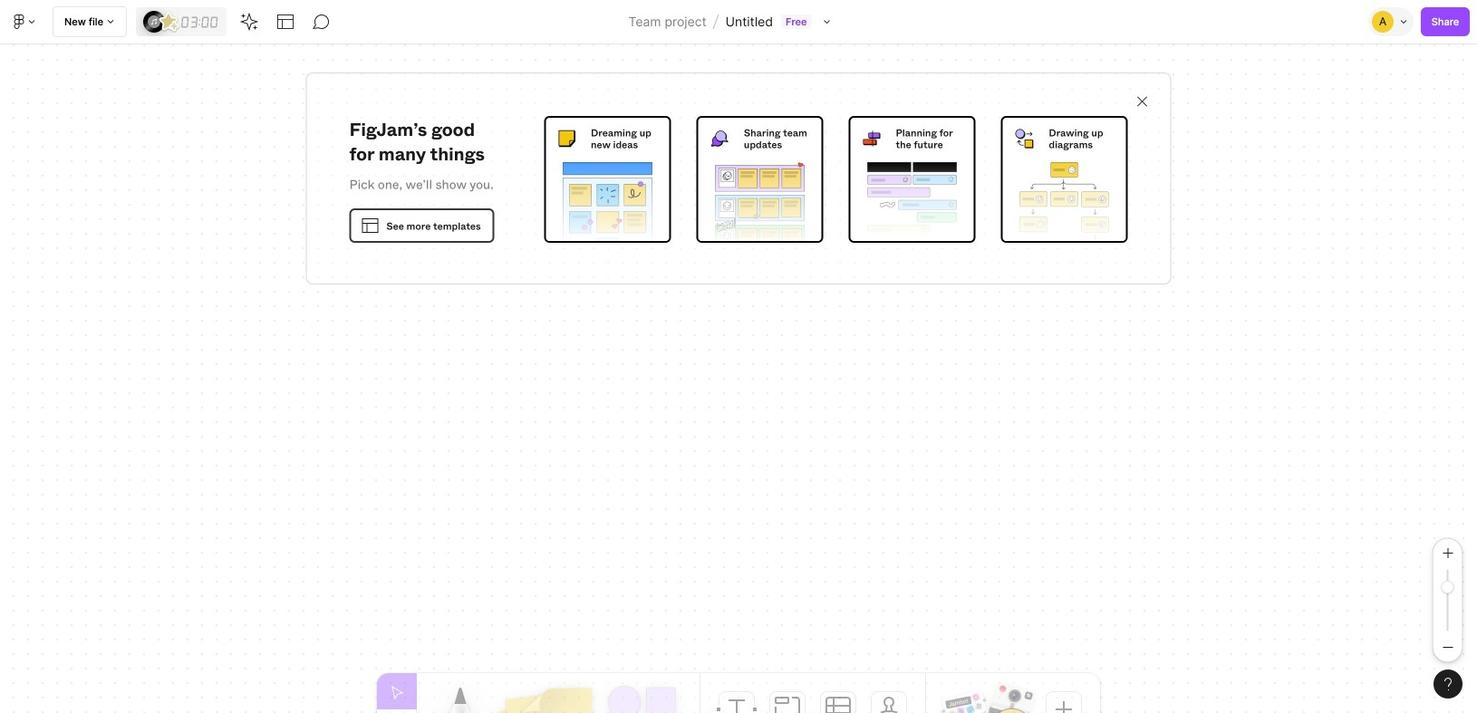 Task type: describe. For each thing, give the bounding box(es) containing it.
sharing team updates option
[[696, 116, 823, 246]]

drawing up diagrams option
[[1001, 116, 1128, 246]]

dreaming up new ideas option
[[544, 116, 671, 246]]



Task type: vqa. For each thing, say whether or not it's contained in the screenshot.
Planning for the future option at the right
yes



Task type: locate. For each thing, give the bounding box(es) containing it.
planning for the future option
[[849, 116, 976, 243]]

view comments image
[[313, 13, 331, 31]]

multiplayer tools image
[[1397, 0, 1412, 44]]

make something use cases list box
[[544, 116, 1128, 246]]

File name text field
[[725, 10, 774, 34]]

main toolbar region
[[0, 0, 1477, 44]]



